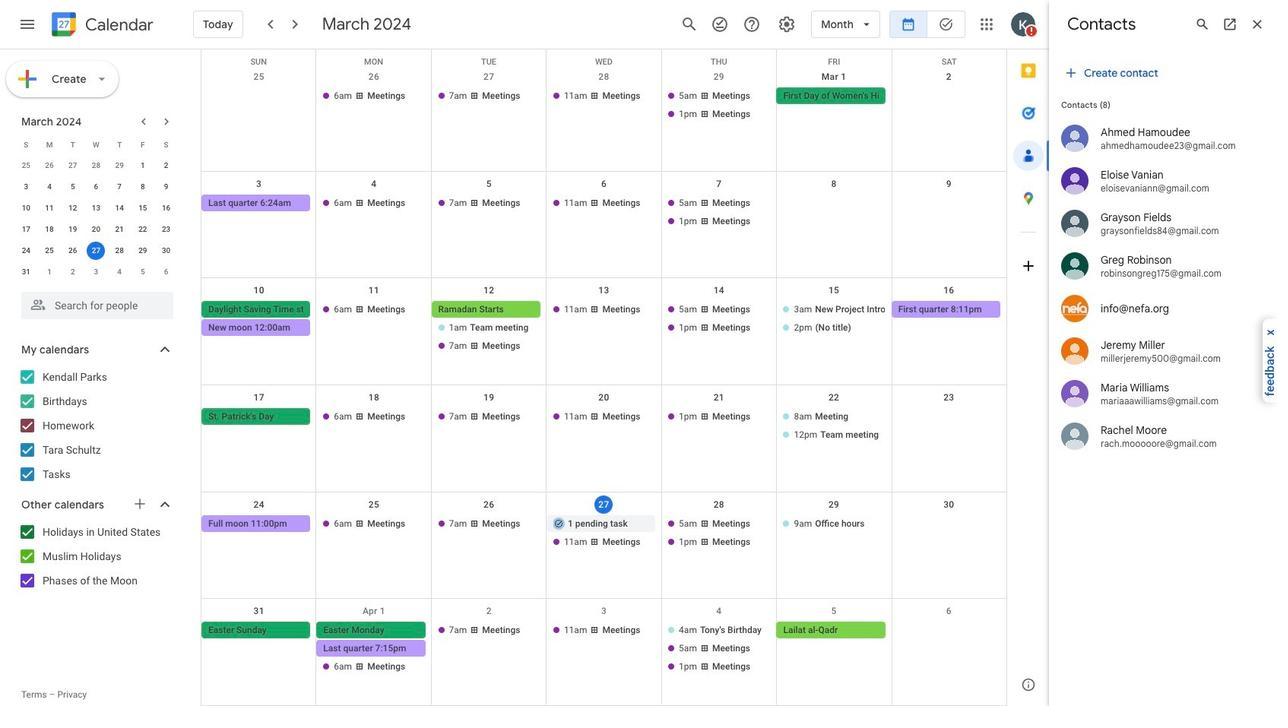 Task type: vqa. For each thing, say whether or not it's contained in the screenshot.
"2, today" ELEMENT
no



Task type: describe. For each thing, give the bounding box(es) containing it.
april 2 element
[[64, 263, 82, 281]]

24 element
[[17, 242, 35, 260]]

3 element
[[17, 178, 35, 196]]

18 element
[[40, 221, 59, 239]]

31 element
[[17, 263, 35, 281]]

april 6 element
[[157, 263, 175, 281]]

10 element
[[17, 199, 35, 218]]

19 element
[[64, 221, 82, 239]]

april 4 element
[[110, 263, 129, 281]]

cell inside march 2024 grid
[[85, 240, 108, 262]]

settings menu image
[[778, 15, 797, 33]]

11 element
[[40, 199, 59, 218]]

21 element
[[110, 221, 129, 239]]

12 element
[[64, 199, 82, 218]]

8 element
[[134, 178, 152, 196]]

april 5 element
[[134, 263, 152, 281]]

6 element
[[87, 178, 105, 196]]

9 element
[[157, 178, 175, 196]]

other calendars list
[[3, 520, 189, 593]]

29 element
[[134, 242, 152, 260]]

28 element
[[110, 242, 129, 260]]

26 element
[[64, 242, 82, 260]]

2 element
[[157, 157, 175, 175]]

1 element
[[134, 157, 152, 175]]

7 element
[[110, 178, 129, 196]]

tab list inside side panel section
[[1008, 49, 1051, 664]]

calendar element
[[49, 9, 154, 43]]

30 element
[[157, 242, 175, 260]]

main drawer image
[[18, 15, 37, 33]]

march 2024 grid
[[14, 134, 178, 283]]



Task type: locate. For each thing, give the bounding box(es) containing it.
my calendars list
[[3, 365, 189, 487]]

17 element
[[17, 221, 35, 239]]

row group
[[14, 155, 178, 283]]

tab list
[[1008, 49, 1051, 664]]

None search field
[[0, 286, 189, 319]]

23 element
[[157, 221, 175, 239]]

add other calendars image
[[132, 497, 148, 512]]

5 element
[[64, 178, 82, 196]]

4 element
[[40, 178, 59, 196]]

february 27 element
[[64, 157, 82, 175]]

20 element
[[87, 221, 105, 239]]

row
[[202, 49, 1007, 67], [202, 65, 1007, 172], [14, 134, 178, 155], [14, 155, 178, 176], [202, 172, 1007, 279], [14, 176, 178, 198], [14, 198, 178, 219], [14, 219, 178, 240], [14, 240, 178, 262], [14, 262, 178, 283], [202, 279, 1007, 386], [202, 386, 1007, 493], [202, 493, 1007, 600], [202, 600, 1007, 707]]

16 element
[[157, 199, 175, 218]]

april 3 element
[[87, 263, 105, 281]]

22 element
[[134, 221, 152, 239]]

cell
[[202, 87, 317, 124], [662, 87, 777, 124], [662, 194, 777, 231], [777, 194, 892, 231], [85, 240, 108, 262], [202, 301, 317, 356], [432, 301, 547, 356], [662, 301, 777, 356], [777, 301, 892, 356], [777, 409, 892, 445], [547, 516, 662, 552], [662, 516, 777, 552], [317, 623, 432, 677], [662, 623, 777, 677]]

february 26 element
[[40, 157, 59, 175]]

13 element
[[87, 199, 105, 218]]

14 element
[[110, 199, 129, 218]]

february 25 element
[[17, 157, 35, 175]]

february 28 element
[[87, 157, 105, 175]]

Search for people text field
[[30, 292, 164, 319]]

february 29 element
[[110, 157, 129, 175]]

heading
[[82, 16, 154, 34]]

april 1 element
[[40, 263, 59, 281]]

27, today element
[[87, 242, 105, 260]]

15 element
[[134, 199, 152, 218]]

side panel section
[[1007, 49, 1051, 707]]

heading inside calendar element
[[82, 16, 154, 34]]

grid
[[201, 49, 1007, 707]]

25 element
[[40, 242, 59, 260]]



